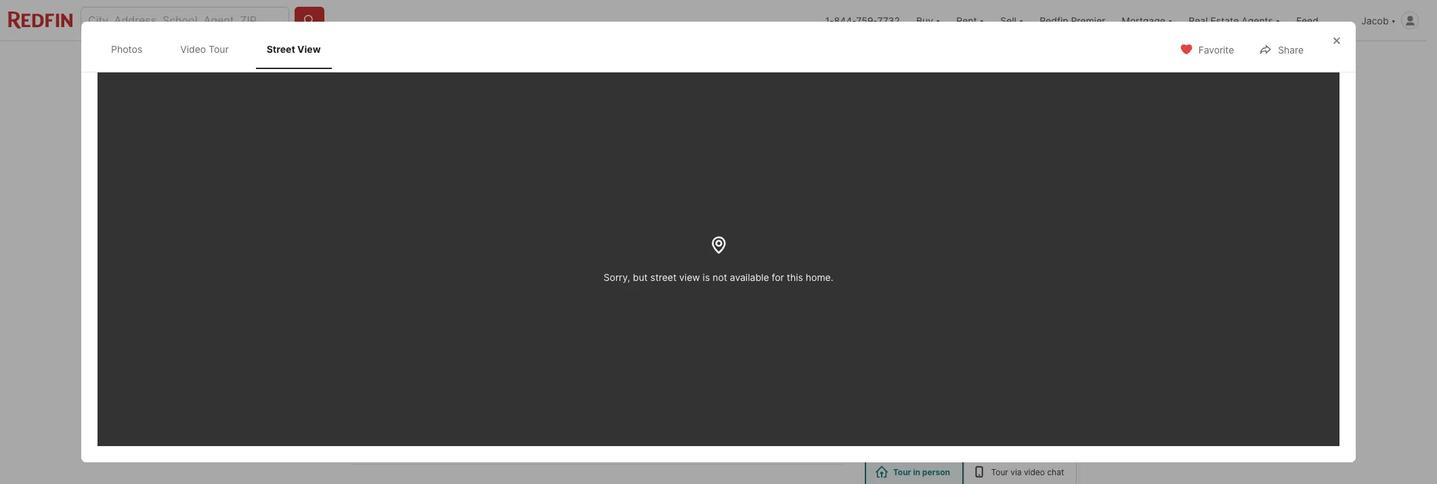 Task type: vqa. For each thing, say whether or not it's contained in the screenshot.
3
no



Task type: locate. For each thing, give the bounding box(es) containing it.
tour in person option
[[865, 455, 963, 484]]

tour via video chat option
[[963, 455, 1077, 484]]

video tour
[[180, 43, 229, 55]]

7732
[[878, 15, 900, 26]]

beds
[[535, 434, 561, 447]]

1-844-759-7732 link
[[825, 15, 900, 26]]

tour inside tour via video chat 'option'
[[991, 467, 1008, 477]]

0 horizontal spatial tab list
[[98, 30, 345, 69]]

feed button
[[1289, 0, 1354, 41]]

photos tab
[[100, 33, 153, 66]]

person
[[922, 467, 950, 477]]

dialog containing photos
[[81, 22, 1356, 463]]

dialog
[[81, 22, 1356, 463]]

list box containing tour in person
[[865, 455, 1077, 484]]

tour right video
[[209, 43, 229, 55]]

tab
[[351, 44, 440, 77], [440, 44, 515, 77], [515, 44, 616, 77], [616, 44, 724, 77], [724, 44, 790, 77]]

844-
[[834, 15, 856, 26]]

submit search image
[[303, 14, 316, 27]]

share
[[1278, 44, 1304, 56]]

home.
[[806, 271, 834, 283]]

street view tab
[[256, 33, 332, 66]]

map entry image
[[754, 355, 844, 445]]

tab list containing photos
[[98, 30, 345, 69]]

2 horizontal spatial tour
[[991, 467, 1008, 477]]

list box
[[865, 455, 1077, 484]]

0 horizontal spatial tour
[[209, 43, 229, 55]]

sorry,
[[604, 271, 630, 283]]

feed
[[1297, 15, 1319, 26]]

tour in person
[[893, 467, 950, 477]]

street
[[267, 43, 295, 55]]

favorite button
[[1168, 35, 1246, 63]]

street
[[651, 271, 677, 283]]

photos
[[111, 43, 142, 55]]

approved
[[459, 435, 503, 447]]

$5,787
[[370, 435, 401, 447]]

baths
[[594, 434, 623, 447]]

tour left in
[[893, 467, 911, 477]]

1-
[[825, 15, 834, 26]]

but
[[633, 271, 648, 283]]

tab list
[[98, 30, 345, 69], [351, 41, 801, 77]]

14425 glen acres rd sw, vashon, wa 98070 image
[[351, 79, 859, 321]]

1 tab from the left
[[351, 44, 440, 77]]

is
[[703, 271, 710, 283]]

tour
[[209, 43, 229, 55], [893, 467, 911, 477], [991, 467, 1008, 477]]

1 horizontal spatial tour
[[893, 467, 911, 477]]

via
[[1010, 467, 1022, 477]]

premier
[[1071, 15, 1106, 26]]

view
[[679, 271, 700, 283]]

tour left via
[[991, 467, 1008, 477]]

sorry, but street view is not available for this home.
[[604, 271, 834, 283]]

None button
[[873, 377, 934, 441], [940, 378, 1002, 441], [1007, 378, 1069, 441], [873, 377, 934, 441], [940, 378, 1002, 441], [1007, 378, 1069, 441]]

1 horizontal spatial tab list
[[351, 41, 801, 77]]

tour inside tour in person "option"
[[893, 467, 911, 477]]

tour via video chat
[[991, 467, 1064, 477]]



Task type: describe. For each thing, give the bounding box(es) containing it.
not
[[713, 271, 727, 283]]

in
[[913, 467, 920, 477]]

redfin premier button
[[1032, 0, 1114, 41]]

redfin
[[1040, 15, 1069, 26]]

acres
[[655, 434, 685, 447]]

this
[[787, 271, 803, 283]]

3 tab from the left
[[515, 44, 616, 77]]

redfin premier
[[1040, 15, 1106, 26]]

pre-
[[439, 435, 459, 447]]

favorite
[[1199, 44, 1234, 56]]

4 tab from the left
[[616, 44, 724, 77]]

2 tab from the left
[[440, 44, 515, 77]]

5 tab from the left
[[724, 44, 790, 77]]

carousel group
[[873, 377, 1082, 441]]

tour for tour in person
[[893, 467, 911, 477]]

est.
[[351, 435, 367, 447]]

view
[[297, 43, 321, 55]]

video
[[1024, 467, 1045, 477]]

acres (lot)
[[655, 434, 712, 447]]

tour for tour via video chat
[[991, 467, 1008, 477]]

get
[[421, 435, 437, 447]]

share button
[[1248, 35, 1315, 63]]

get pre-approved link
[[421, 435, 503, 447]]

available
[[730, 271, 769, 283]]

video tour tab
[[169, 33, 240, 66]]

chat
[[1047, 467, 1064, 477]]

/mo
[[401, 435, 418, 447]]

tour inside video tour 'tab'
[[209, 43, 229, 55]]

1-844-759-7732
[[825, 15, 900, 26]]

(lot)
[[688, 434, 712, 447]]

for
[[772, 271, 784, 283]]

est. $5,787 /mo get pre-approved
[[351, 435, 503, 447]]

City, Address, School, Agent, ZIP search field
[[81, 7, 289, 34]]

street view
[[267, 43, 321, 55]]

759-
[[856, 15, 878, 26]]

video
[[180, 43, 206, 55]]



